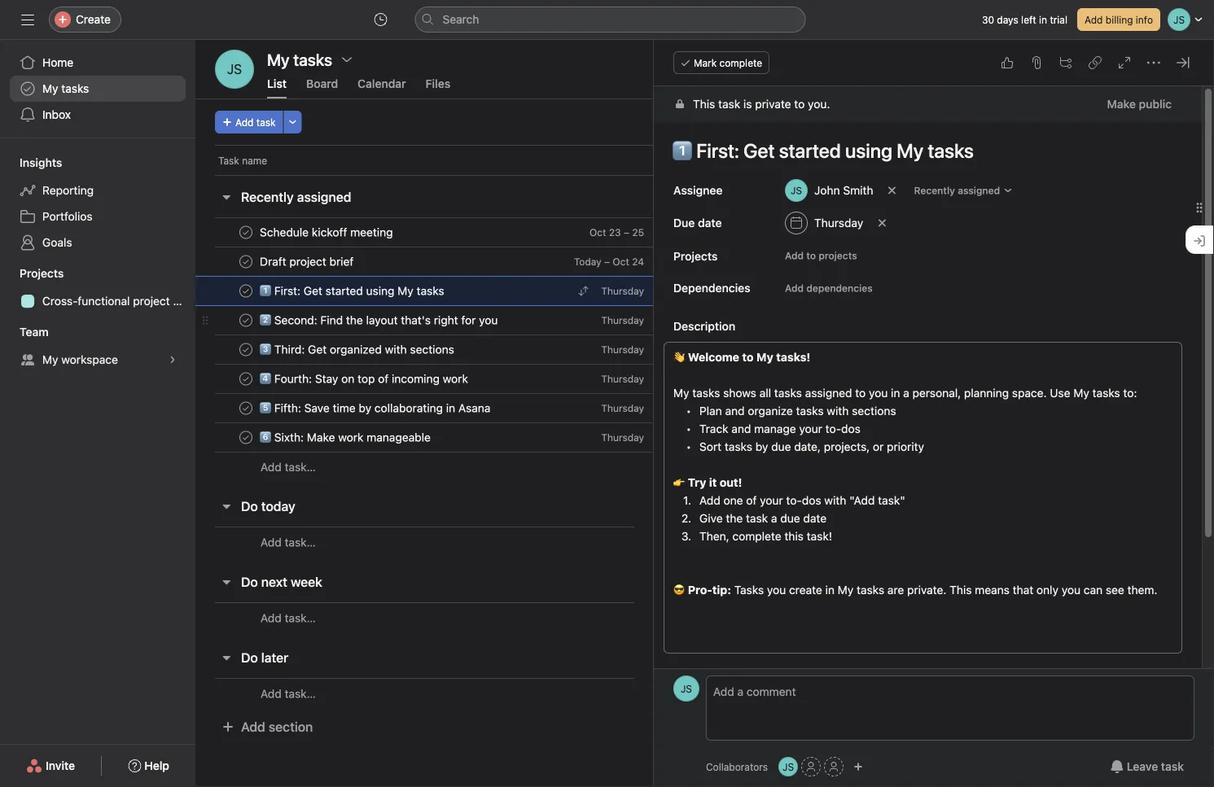 Task type: vqa. For each thing, say whether or not it's contained in the screenshot.
octopus
no



Task type: locate. For each thing, give the bounding box(es) containing it.
dos up projects,
[[841, 422, 861, 436]]

to- up projects,
[[825, 422, 841, 436]]

thursday for 5️⃣ fifth: save time by collaborating in asana cell
[[601, 403, 644, 414]]

add task… for third add task… button
[[261, 612, 316, 625]]

later
[[261, 650, 289, 666]]

attachments: add a file to this task, 1️⃣ first: get started using my tasks image
[[1030, 56, 1043, 69]]

invite button
[[16, 752, 86, 781]]

reporting link
[[10, 178, 186, 204]]

thursday row down 3️⃣ third: get organized with sections cell
[[195, 393, 714, 423]]

completed checkbox down recently assigned button at left
[[236, 223, 256, 242]]

5 thursday row from the top
[[195, 393, 714, 423]]

move tasks between sections image
[[578, 286, 588, 296]]

2 vertical spatial js button
[[779, 757, 798, 777]]

0 horizontal spatial recently
[[241, 189, 294, 205]]

main content containing this task is private to you.
[[654, 86, 1202, 787]]

in up sections
[[891, 386, 900, 400]]

list link
[[267, 77, 287, 99]]

2 task… from the top
[[285, 536, 316, 549]]

next
[[261, 574, 287, 590]]

3 do from the top
[[241, 650, 258, 666]]

my tasks shows all tasks assigned to you in a personal, planning space. use my tasks to: plan and organize tasks with sections track and manage your to-dos sort tasks by due date, projects, or priority
[[673, 386, 1137, 454]]

tasks
[[61, 82, 89, 95], [692, 386, 720, 400], [774, 386, 802, 400], [1092, 386, 1120, 400], [796, 404, 824, 418], [725, 440, 752, 454], [857, 583, 884, 597]]

3️⃣ Third: Get organized with sections text field
[[256, 342, 459, 358]]

do inside do today button
[[241, 499, 258, 514]]

with left ""add"
[[824, 494, 846, 507]]

completed checkbox right see details, my workspace image at the top left
[[236, 340, 256, 360]]

completed checkbox inside 1️⃣ first: get started using my tasks cell
[[236, 281, 256, 301]]

description document
[[655, 349, 1182, 599]]

0 horizontal spatial oct
[[590, 227, 606, 238]]

0 vertical spatial js
[[227, 61, 242, 77]]

2 completed checkbox from the top
[[236, 252, 256, 272]]

2 add task… from the top
[[261, 536, 316, 549]]

do for do next week
[[241, 574, 258, 590]]

due down manage
[[771, 440, 791, 454]]

add down next
[[261, 612, 282, 625]]

completed checkbox for draft project brief text field
[[236, 252, 256, 272]]

row up schedule kickoff meeting 'cell' at the top
[[215, 174, 654, 176]]

mark complete
[[694, 57, 762, 68]]

0 vertical spatial completed checkbox
[[236, 311, 256, 330]]

0 vertical spatial oct
[[590, 227, 606, 238]]

task inside 'button'
[[1161, 760, 1184, 774]]

1 vertical spatial dos
[[802, 494, 821, 507]]

do today button
[[241, 492, 295, 521]]

add task… button
[[261, 458, 316, 476], [261, 534, 316, 552], [261, 609, 316, 627], [261, 685, 316, 703]]

completed image
[[236, 223, 256, 242], [236, 252, 256, 272], [236, 281, 256, 301], [236, 369, 256, 389], [236, 428, 256, 447]]

them.
[[1127, 583, 1157, 597]]

5 completed image from the top
[[236, 428, 256, 447]]

0 likes. click to like this task image
[[1001, 56, 1014, 69]]

thursday row down 4️⃣ fourth: stay on top of incoming work cell
[[195, 423, 714, 453]]

completed image for 1️⃣ first: get started using my tasks text box
[[236, 281, 256, 301]]

your inside my tasks shows all tasks assigned to you in a personal, planning space. use my tasks to: plan and organize tasks with sections track and manage your to-dos sort tasks by due date, projects, or priority
[[799, 422, 822, 436]]

add left section
[[241, 719, 265, 735]]

thursday row up "6️⃣ sixth: make work manageable" cell
[[195, 364, 714, 394]]

recently down name
[[241, 189, 294, 205]]

1 completed image from the top
[[236, 223, 256, 242]]

make
[[1107, 97, 1136, 111]]

priority
[[887, 440, 924, 454]]

task!
[[807, 530, 832, 543]]

3 completed checkbox from the top
[[236, 399, 256, 418]]

completed checkbox for the 6️⃣ sixth: make work manageable "text box"
[[236, 428, 256, 447]]

1 vertical spatial –
[[604, 256, 610, 267]]

Draft project brief text field
[[256, 254, 359, 270]]

tasks inside 'link'
[[61, 82, 89, 95]]

completed checkbox inside 3️⃣ third: get organized with sections cell
[[236, 340, 256, 360]]

1 horizontal spatial your
[[799, 422, 822, 436]]

completed checkbox inside 4️⃣ fourth: stay on top of incoming work cell
[[236, 369, 256, 389]]

add task… for 1st add task… button from the bottom
[[261, 687, 316, 701]]

oct inside schedule kickoff meeting 'cell'
[[590, 227, 606, 238]]

1 vertical spatial do
[[241, 574, 258, 590]]

0 vertical spatial due
[[771, 440, 791, 454]]

0 vertical spatial with
[[827, 404, 849, 418]]

do next week
[[241, 574, 322, 590]]

0 vertical spatial complete
[[719, 57, 762, 68]]

do inside 'do next week' button
[[241, 574, 258, 590]]

1 horizontal spatial dos
[[841, 422, 861, 436]]

1 horizontal spatial this
[[950, 583, 972, 597]]

search list box
[[415, 7, 806, 33]]

assigned
[[958, 185, 1000, 196], [297, 189, 351, 205], [805, 386, 852, 400]]

1 vertical spatial projects
[[20, 267, 64, 280]]

to- up this
[[786, 494, 802, 507]]

2 completed image from the top
[[236, 252, 256, 272]]

leave task button
[[1100, 752, 1195, 782]]

4 add task… from the top
[[261, 687, 316, 701]]

a inside 👉 try it out! add one of your to-dos with "add task" give the task a due date then, complete this task!
[[771, 512, 777, 525]]

1 vertical spatial to-
[[786, 494, 802, 507]]

add task… down today
[[261, 536, 316, 549]]

projects up the cross-
[[20, 267, 64, 280]]

global element
[[0, 40, 195, 138]]

1 do from the top
[[241, 499, 258, 514]]

2 completed image from the top
[[236, 340, 256, 360]]

with inside my tasks shows all tasks assigned to you in a personal, planning space. use my tasks to: plan and organize tasks with sections track and manage your to-dos sort tasks by due date, projects, or priority
[[827, 404, 849, 418]]

completed checkbox for the 5️⃣ fifth: save time by collaborating in asana text field
[[236, 399, 256, 418]]

1 vertical spatial a
[[771, 512, 777, 525]]

5 completed checkbox from the top
[[236, 428, 256, 447]]

add up "give"
[[699, 494, 720, 507]]

do
[[241, 499, 258, 514], [241, 574, 258, 590], [241, 650, 258, 666]]

2 horizontal spatial in
[[1039, 14, 1047, 25]]

track
[[699, 422, 728, 436]]

completed image inside draft project brief cell
[[236, 252, 256, 272]]

0 horizontal spatial this
[[693, 97, 715, 111]]

collapse task list for this section image down task
[[220, 191, 233, 204]]

0 vertical spatial projects
[[673, 250, 718, 263]]

– right today
[[604, 256, 610, 267]]

this
[[693, 97, 715, 111], [950, 583, 972, 597]]

complete down the the
[[732, 530, 781, 543]]

my tasks link
[[10, 76, 186, 102]]

completed checkbox left draft project brief text field
[[236, 252, 256, 272]]

1 vertical spatial with
[[824, 494, 846, 507]]

1 horizontal spatial a
[[903, 386, 909, 400]]

0 vertical spatial –
[[624, 227, 629, 238]]

3️⃣ third: get organized with sections cell
[[195, 335, 655, 365]]

1 horizontal spatial assigned
[[805, 386, 852, 400]]

assigned up sections
[[805, 386, 852, 400]]

👋
[[673, 351, 685, 364]]

complete inside button
[[719, 57, 762, 68]]

tasks down home
[[61, 82, 89, 95]]

0 horizontal spatial –
[[604, 256, 610, 267]]

to left projects
[[806, 250, 816, 261]]

0 vertical spatial a
[[903, 386, 909, 400]]

description
[[673, 320, 735, 333]]

row
[[215, 174, 654, 176], [195, 217, 714, 248], [195, 247, 714, 277]]

to up sections
[[855, 386, 866, 400]]

completed image for the "schedule kickoff meeting" text field at the top left of the page
[[236, 223, 256, 242]]

1 vertical spatial oct
[[613, 256, 629, 267]]

1 horizontal spatial to-
[[825, 422, 841, 436]]

0 horizontal spatial assigned
[[297, 189, 351, 205]]

0 horizontal spatial your
[[760, 494, 783, 507]]

0 vertical spatial dos
[[841, 422, 861, 436]]

goals
[[42, 236, 72, 249]]

thursday for 1️⃣ first: get started using my tasks cell
[[601, 285, 644, 297]]

thursday inside the 2️⃣ second: find the layout that's right for you "cell"
[[601, 315, 644, 326]]

2 vertical spatial in
[[825, 583, 835, 597]]

completed checkbox up do today button
[[236, 428, 256, 447]]

1 completed image from the top
[[236, 311, 256, 330]]

collapse task list for this section image
[[220, 191, 233, 204], [220, 500, 233, 513], [220, 576, 233, 589], [220, 651, 233, 664]]

24
[[632, 256, 644, 267]]

add
[[1085, 14, 1103, 25], [235, 116, 254, 128], [785, 250, 804, 261], [785, 283, 804, 294], [261, 460, 282, 474], [699, 494, 720, 507], [261, 536, 282, 549], [261, 612, 282, 625], [261, 687, 282, 701], [241, 719, 265, 735]]

1 add task… row from the top
[[195, 452, 714, 482]]

completed image inside 5️⃣ fifth: save time by collaborating in asana cell
[[236, 399, 256, 418]]

add left projects
[[785, 250, 804, 261]]

2 completed checkbox from the top
[[236, 369, 256, 389]]

of
[[746, 494, 757, 507]]

4 completed image from the top
[[236, 369, 256, 389]]

2 do from the top
[[241, 574, 258, 590]]

this down mark
[[693, 97, 715, 111]]

add task… inside "header recently assigned" tree grid
[[261, 460, 316, 474]]

thursday inside 'dropdown button'
[[814, 216, 863, 230]]

1 vertical spatial your
[[760, 494, 783, 507]]

name
[[242, 155, 267, 166]]

make public
[[1107, 97, 1172, 111]]

0 horizontal spatial projects
[[20, 267, 64, 280]]

with left sections
[[827, 404, 849, 418]]

1 add task… from the top
[[261, 460, 316, 474]]

show options image
[[340, 53, 353, 66]]

1 horizontal spatial recently
[[914, 185, 955, 196]]

2 vertical spatial do
[[241, 650, 258, 666]]

2 horizontal spatial js button
[[779, 757, 798, 777]]

task… up week
[[285, 536, 316, 549]]

Completed checkbox
[[236, 311, 256, 330], [236, 369, 256, 389], [236, 399, 256, 418]]

main content inside 1️⃣ first: get started using my tasks 'dialog'
[[654, 86, 1202, 787]]

oct
[[590, 227, 606, 238], [613, 256, 629, 267]]

5️⃣ Fifth: Save time by collaborating in Asana text field
[[256, 400, 495, 417]]

3 completed image from the top
[[236, 399, 256, 418]]

do left the later
[[241, 650, 258, 666]]

today – oct 24
[[574, 256, 644, 267]]

2 add task… button from the top
[[261, 534, 316, 552]]

add section button
[[215, 712, 319, 742]]

add section
[[241, 719, 313, 735]]

0 horizontal spatial to-
[[786, 494, 802, 507]]

completed image inside "6️⃣ sixth: make work manageable" cell
[[236, 428, 256, 447]]

pro-
[[688, 583, 712, 597]]

1 vertical spatial in
[[891, 386, 900, 400]]

task…
[[285, 460, 316, 474], [285, 536, 316, 549], [285, 612, 316, 625], [285, 687, 316, 701]]

task left the 'more actions' icon
[[256, 116, 276, 128]]

4 task… from the top
[[285, 687, 316, 701]]

1 vertical spatial due
[[780, 512, 800, 525]]

plan
[[699, 404, 722, 418]]

in
[[1039, 14, 1047, 25], [891, 386, 900, 400], [825, 583, 835, 597]]

collaborators
[[706, 761, 768, 773]]

add task… button up today
[[261, 458, 316, 476]]

projects element
[[0, 259, 195, 318]]

completed image for the 5️⃣ fifth: save time by collaborating in asana text field
[[236, 399, 256, 418]]

task… up today
[[285, 460, 316, 474]]

recently assigned up the "schedule kickoff meeting" text field at the top left of the page
[[241, 189, 351, 205]]

info
[[1136, 14, 1153, 25]]

dos up date
[[802, 494, 821, 507]]

collapse task list for this section image left do today button
[[220, 500, 233, 513]]

add task… up today
[[261, 460, 316, 474]]

js
[[227, 61, 242, 77], [681, 683, 692, 695], [783, 761, 794, 773]]

completed image inside 3️⃣ third: get organized with sections cell
[[236, 340, 256, 360]]

1 vertical spatial complete
[[732, 530, 781, 543]]

add inside add task button
[[235, 116, 254, 128]]

2 horizontal spatial js
[[783, 761, 794, 773]]

3 completed image from the top
[[236, 281, 256, 301]]

header recently assigned tree grid
[[195, 217, 714, 482]]

add to projects button
[[778, 244, 864, 267]]

row up the 2️⃣ second: find the layout that's right for you "cell"
[[195, 247, 714, 277]]

my down 👋
[[673, 386, 689, 400]]

1 horizontal spatial js
[[681, 683, 692, 695]]

1 horizontal spatial projects
[[673, 250, 718, 263]]

john smith button
[[778, 176, 881, 205]]

due inside my tasks shows all tasks assigned to you in a personal, planning space. use my tasks to: plan and organize tasks with sections track and manage your to-dos sort tasks by due date, projects, or priority
[[771, 440, 791, 454]]

you left can
[[1062, 583, 1081, 597]]

0 horizontal spatial you
[[767, 583, 786, 597]]

😎 pro-tip: tasks you create in my tasks are private. this means that only you can see them.
[[673, 583, 1157, 597]]

0 vertical spatial do
[[241, 499, 258, 514]]

a
[[903, 386, 909, 400], [771, 512, 777, 525]]

add or remove collaborators image
[[853, 762, 863, 772]]

thursday row up 4️⃣ fourth: stay on top of incoming work cell
[[195, 305, 714, 335]]

thursday for the 2️⃣ second: find the layout that's right for you "cell"
[[601, 315, 644, 326]]

completed image inside schedule kickoff meeting 'cell'
[[236, 223, 256, 242]]

add up add section button on the bottom left
[[261, 687, 282, 701]]

oct left 24
[[613, 256, 629, 267]]

personal,
[[912, 386, 961, 400]]

1 vertical spatial completed image
[[236, 340, 256, 360]]

task down of on the right
[[746, 512, 768, 525]]

1 vertical spatial js
[[681, 683, 692, 695]]

completed checkbox inside schedule kickoff meeting 'cell'
[[236, 223, 256, 242]]

task
[[218, 155, 239, 166]]

add task… down do next week
[[261, 612, 316, 625]]

add inside add section button
[[241, 719, 265, 735]]

1 vertical spatial this
[[950, 583, 972, 597]]

task… down week
[[285, 612, 316, 625]]

task for this
[[718, 97, 740, 111]]

you right "tasks"
[[767, 583, 786, 597]]

3 collapse task list for this section image from the top
[[220, 576, 233, 589]]

add task… button down do next week
[[261, 609, 316, 627]]

my up inbox
[[42, 82, 58, 95]]

1 horizontal spatial you
[[869, 386, 888, 400]]

1 vertical spatial completed checkbox
[[236, 369, 256, 389]]

my right use
[[1073, 386, 1089, 400]]

1 horizontal spatial in
[[891, 386, 900, 400]]

task for add
[[256, 116, 276, 128]]

–
[[624, 227, 629, 238], [604, 256, 610, 267]]

collapse task list for this section image left next
[[220, 576, 233, 589]]

tip:
[[712, 583, 731, 597]]

oct inside draft project brief cell
[[613, 256, 629, 267]]

0 vertical spatial your
[[799, 422, 822, 436]]

2 add task… row from the top
[[195, 527, 714, 558]]

your up date, at the right bottom of page
[[799, 422, 822, 436]]

task inside button
[[256, 116, 276, 128]]

you
[[869, 386, 888, 400], [767, 583, 786, 597], [1062, 583, 1081, 597]]

row containing oct 23
[[195, 217, 714, 248]]

thursday row down schedule kickoff meeting 'cell' at the top
[[195, 276, 714, 306]]

section
[[269, 719, 313, 735]]

2️⃣ Second: Find the layout that's right for you text field
[[256, 312, 503, 329]]

clear due date image
[[877, 218, 887, 228]]

completed image for 4️⃣ fourth: stay on top of incoming work "text box"
[[236, 369, 256, 389]]

complete right mark
[[719, 57, 762, 68]]

thursday inside 5️⃣ fifth: save time by collaborating in asana cell
[[601, 403, 644, 414]]

add task… up section
[[261, 687, 316, 701]]

in right create
[[825, 583, 835, 597]]

and right the track
[[731, 422, 751, 436]]

dos
[[841, 422, 861, 436], [802, 494, 821, 507]]

add inside "header recently assigned" tree grid
[[261, 460, 282, 474]]

completed checkbox inside "6️⃣ sixth: make work manageable" cell
[[236, 428, 256, 447]]

– left '25'
[[624, 227, 629, 238]]

1 task… from the top
[[285, 460, 316, 474]]

4 collapse task list for this section image from the top
[[220, 651, 233, 664]]

do left today
[[241, 499, 258, 514]]

0 horizontal spatial a
[[771, 512, 777, 525]]

3 add task… from the top
[[261, 612, 316, 625]]

add task… row
[[195, 452, 714, 482], [195, 527, 714, 558], [195, 603, 714, 634], [195, 678, 714, 709]]

– inside schedule kickoff meeting 'cell'
[[624, 227, 629, 238]]

add up do today button
[[261, 460, 282, 474]]

copy task link image
[[1089, 56, 1102, 69]]

dependencies
[[806, 283, 873, 294]]

my inside teams element
[[42, 353, 58, 366]]

a left personal,
[[903, 386, 909, 400]]

projects down the due date
[[673, 250, 718, 263]]

0 vertical spatial to-
[[825, 422, 841, 436]]

thursday row up 5️⃣ fifth: save time by collaborating in asana cell
[[195, 335, 714, 365]]

1 horizontal spatial js button
[[673, 676, 699, 702]]

do inside do later button
[[241, 650, 258, 666]]

3 add task… row from the top
[[195, 603, 714, 634]]

completed image inside 4️⃣ fourth: stay on top of incoming work cell
[[236, 369, 256, 389]]

completed checkbox inside the 2️⃣ second: find the layout that's right for you "cell"
[[236, 311, 256, 330]]

recently assigned down 1️⃣ first: get started using my tasks "text box"
[[914, 185, 1000, 196]]

mark
[[694, 57, 717, 68]]

task inside 👉 try it out! add one of your to-dos with "add task" give the task a due date then, complete this task!
[[746, 512, 768, 525]]

this left means
[[950, 583, 972, 597]]

Completed checkbox
[[236, 223, 256, 242], [236, 252, 256, 272], [236, 281, 256, 301], [236, 340, 256, 360], [236, 428, 256, 447]]

by
[[755, 440, 768, 454]]

a right the the
[[771, 512, 777, 525]]

2 horizontal spatial assigned
[[958, 185, 1000, 196]]

assigned down 1️⃣ first: get started using my tasks "text box"
[[958, 185, 1000, 196]]

you up sections
[[869, 386, 888, 400]]

and down shows
[[725, 404, 745, 418]]

1 collapse task list for this section image from the top
[[220, 191, 233, 204]]

completed image for the 6️⃣ sixth: make work manageable "text box"
[[236, 428, 256, 447]]

thursday inside 1️⃣ first: get started using my tasks cell
[[601, 285, 644, 297]]

thursday for 3️⃣ third: get organized with sections cell
[[601, 344, 644, 355]]

are
[[887, 583, 904, 597]]

collapse task list for this section image left do later button
[[220, 651, 233, 664]]

1 horizontal spatial recently assigned
[[914, 185, 1000, 196]]

1 horizontal spatial oct
[[613, 256, 629, 267]]

task… up section
[[285, 687, 316, 701]]

dos inside my tasks shows all tasks assigned to you in a personal, planning space. use my tasks to: plan and organize tasks with sections track and manage your to-dos sort tasks by due date, projects, or priority
[[841, 422, 861, 436]]

schedule kickoff meeting cell
[[195, 217, 655, 248]]

0 horizontal spatial dos
[[802, 494, 821, 507]]

thursday inside 3️⃣ third: get organized with sections cell
[[601, 344, 644, 355]]

recently down 1️⃣ first: get started using my tasks "text box"
[[914, 185, 955, 196]]

add left "billing"
[[1085, 14, 1103, 25]]

1️⃣ first: get started using my tasks cell
[[195, 276, 655, 306]]

collapse task list for this section image for do next week
[[220, 576, 233, 589]]

tasks left to:
[[1092, 386, 1120, 400]]

0 vertical spatial js button
[[215, 50, 254, 89]]

6 thursday row from the top
[[195, 423, 714, 453]]

manage
[[754, 422, 796, 436]]

tasks left are
[[857, 583, 884, 597]]

my workspace
[[42, 353, 118, 366]]

thursday inside 4️⃣ fourth: stay on top of incoming work cell
[[601, 373, 644, 385]]

task right "leave"
[[1161, 760, 1184, 774]]

thursday row
[[195, 276, 714, 306], [195, 305, 714, 335], [195, 335, 714, 365], [195, 364, 714, 394], [195, 393, 714, 423], [195, 423, 714, 453]]

1 add task… button from the top
[[261, 458, 316, 476]]

completed image
[[236, 311, 256, 330], [236, 340, 256, 360], [236, 399, 256, 418]]

1 completed checkbox from the top
[[236, 223, 256, 242]]

30
[[982, 14, 994, 25]]

draft project brief cell
[[195, 247, 655, 277]]

list
[[267, 77, 287, 90]]

tasks right all
[[774, 386, 802, 400]]

assigned up the "schedule kickoff meeting" text field at the top left of the page
[[297, 189, 351, 205]]

my down team
[[42, 353, 58, 366]]

completed checkbox inside 5️⃣ fifth: save time by collaborating in asana cell
[[236, 399, 256, 418]]

thursday for 4️⃣ fourth: stay on top of incoming work cell
[[601, 373, 644, 385]]

tasks up date, at the right bottom of page
[[796, 404, 824, 418]]

4 completed checkbox from the top
[[236, 340, 256, 360]]

billing
[[1106, 14, 1133, 25]]

0 horizontal spatial js
[[227, 61, 242, 77]]

2 vertical spatial completed checkbox
[[236, 399, 256, 418]]

2 collapse task list for this section image from the top
[[220, 500, 233, 513]]

this inside description document
[[950, 583, 972, 597]]

add inside 👉 try it out! add one of your to-dos with "add task" give the task a due date then, complete this task!
[[699, 494, 720, 507]]

oct left 23
[[590, 227, 606, 238]]

👋 welcome to my tasks!
[[673, 351, 810, 364]]

thursday button
[[778, 208, 871, 238]]

0 vertical spatial completed image
[[236, 311, 256, 330]]

1️⃣ first: get started using my tasks dialog
[[654, 40, 1214, 787]]

task left is
[[718, 97, 740, 111]]

2 vertical spatial completed image
[[236, 399, 256, 418]]

in right 'left' on the right of page
[[1039, 14, 1047, 25]]

completed checkbox inside draft project brief cell
[[236, 252, 256, 272]]

due inside 👉 try it out! add one of your to-dos with "add task" give the task a due date then, complete this task!
[[780, 512, 800, 525]]

planning
[[964, 386, 1009, 400]]

today
[[261, 499, 295, 514]]

your right of on the right
[[760, 494, 783, 507]]

add to projects
[[785, 250, 857, 261]]

home
[[42, 56, 73, 69]]

row up 1️⃣ first: get started using my tasks cell
[[195, 217, 714, 248]]

0 vertical spatial this
[[693, 97, 715, 111]]

add up task name
[[235, 116, 254, 128]]

3 completed checkbox from the top
[[236, 281, 256, 301]]

add down the add to projects
[[785, 283, 804, 294]]

0 vertical spatial in
[[1039, 14, 1047, 25]]

completed image inside the 2️⃣ second: find the layout that's right for you "cell"
[[236, 311, 256, 330]]

private
[[755, 97, 791, 111]]

main content
[[654, 86, 1202, 787]]

add task… button down today
[[261, 534, 316, 552]]

thursday inside "6️⃣ sixth: make work manageable" cell
[[601, 432, 644, 443]]

shows
[[723, 386, 756, 400]]

1 horizontal spatial –
[[624, 227, 629, 238]]

do left next
[[241, 574, 258, 590]]

completed checkbox right plan
[[236, 281, 256, 301]]

public
[[1139, 97, 1172, 111]]

add task…
[[261, 460, 316, 474], [261, 536, 316, 549], [261, 612, 316, 625], [261, 687, 316, 701]]

1 completed checkbox from the top
[[236, 311, 256, 330]]

due up this
[[780, 512, 800, 525]]



Task type: describe. For each thing, give the bounding box(es) containing it.
create
[[76, 13, 111, 26]]

more actions for this task image
[[1147, 56, 1160, 69]]

to inside 'button'
[[806, 250, 816, 261]]

to right welcome at top right
[[742, 351, 754, 364]]

completed checkbox for 4️⃣ fourth: stay on top of incoming work "text box"
[[236, 369, 256, 389]]

my tasks
[[267, 50, 332, 69]]

do for do later
[[241, 650, 258, 666]]

3 add task… button from the top
[[261, 609, 316, 627]]

completed checkbox for 1️⃣ first: get started using my tasks text box
[[236, 281, 256, 301]]

leave
[[1127, 760, 1158, 774]]

private.
[[907, 583, 946, 597]]

👉
[[673, 476, 685, 489]]

tasks up 'plan'
[[692, 386, 720, 400]]

do later
[[241, 650, 289, 666]]

with inside 👉 try it out! add one of your to-dos with "add task" give the task a due date then, complete this task!
[[824, 494, 846, 507]]

25
[[632, 227, 644, 238]]

team button
[[0, 324, 49, 340]]

john smith
[[814, 184, 873, 197]]

add inside add to projects 'button'
[[785, 250, 804, 261]]

give
[[699, 512, 723, 525]]

you inside my tasks shows all tasks assigned to you in a personal, planning space. use my tasks to: plan and organize tasks with sections track and manage your to-dos sort tasks by due date, projects, or priority
[[869, 386, 888, 400]]

close details image
[[1177, 56, 1190, 69]]

"add
[[849, 494, 875, 507]]

0 horizontal spatial recently assigned
[[241, 189, 351, 205]]

2️⃣ second: find the layout that's right for you cell
[[195, 305, 655, 335]]

workspace
[[61, 353, 118, 366]]

2 thursday row from the top
[[195, 305, 714, 335]]

tasks!
[[776, 351, 810, 364]]

dependencies
[[673, 281, 750, 295]]

task name row
[[195, 145, 714, 175]]

my inside 'link'
[[42, 82, 58, 95]]

a inside my tasks shows all tasks assigned to you in a personal, planning space. use my tasks to: plan and organize tasks with sections track and manage your to-dos sort tasks by due date, projects, or priority
[[903, 386, 909, 400]]

completed image for draft project brief text field
[[236, 252, 256, 272]]

projects button
[[0, 265, 64, 282]]

completed checkbox for '2️⃣ second: find the layout that's right for you' text field
[[236, 311, 256, 330]]

add task button
[[215, 111, 283, 134]]

do next week button
[[241, 568, 322, 597]]

4 thursday row from the top
[[195, 364, 714, 394]]

1 vertical spatial js button
[[673, 676, 699, 702]]

remove assignee image
[[887, 186, 897, 195]]

add down do today button
[[261, 536, 282, 549]]

date
[[803, 512, 827, 525]]

4️⃣ fourth: stay on top of incoming work cell
[[195, 364, 655, 394]]

add inside add dependencies button
[[785, 283, 804, 294]]

completed checkbox for 3️⃣ third: get organized with sections text field
[[236, 340, 256, 360]]

john
[[814, 184, 840, 197]]

do later button
[[241, 643, 289, 673]]

recently assigned inside recently assigned popup button
[[914, 185, 1000, 196]]

my left tasks!
[[756, 351, 773, 364]]

welcome
[[688, 351, 739, 364]]

dos inside 👉 try it out! add one of your to-dos with "add task" give the task a due date then, complete this task!
[[802, 494, 821, 507]]

add task… for add task… button in "header recently assigned" tree grid
[[261, 460, 316, 474]]

you.
[[808, 97, 830, 111]]

trial
[[1050, 14, 1067, 25]]

history image
[[374, 13, 387, 26]]

teams element
[[0, 318, 195, 376]]

sections
[[852, 404, 896, 418]]

2 vertical spatial js
[[783, 761, 794, 773]]

0 horizontal spatial js button
[[215, 50, 254, 89]]

only
[[1037, 583, 1059, 597]]

tasks left the by
[[725, 440, 752, 454]]

projects,
[[824, 440, 870, 454]]

recently inside button
[[241, 189, 294, 205]]

insights element
[[0, 148, 195, 259]]

👉 try it out! add one of your to-dos with "add task" give the task a due date then, complete this task!
[[673, 476, 905, 543]]

projects inside 'main content'
[[673, 250, 718, 263]]

portfolios
[[42, 210, 93, 223]]

team
[[20, 325, 49, 339]]

or
[[873, 440, 884, 454]]

see details, my workspace image
[[168, 355, 178, 365]]

cross-
[[42, 294, 78, 308]]

invite
[[46, 759, 75, 773]]

5️⃣ fifth: save time by collaborating in asana cell
[[195, 393, 655, 423]]

portfolios link
[[10, 204, 186, 230]]

cross-functional project plan link
[[10, 288, 195, 314]]

insights
[[20, 156, 62, 169]]

to left you.
[[794, 97, 805, 111]]

to- inside my tasks shows all tasks assigned to you in a personal, planning space. use my tasks to: plan and organize tasks with sections track and manage your to-dos sort tasks by due date, projects, or priority
[[825, 422, 841, 436]]

board
[[306, 77, 338, 90]]

4 add task… row from the top
[[195, 678, 714, 709]]

calendar link
[[358, 77, 406, 99]]

add task… button inside "header recently assigned" tree grid
[[261, 458, 316, 476]]

collapse task list for this section image for do today
[[220, 500, 233, 513]]

due date
[[673, 216, 722, 230]]

0 vertical spatial and
[[725, 404, 745, 418]]

create button
[[49, 7, 121, 33]]

6️⃣ sixth: make work manageable cell
[[195, 423, 655, 453]]

task"
[[878, 494, 905, 507]]

full screen image
[[1118, 56, 1131, 69]]

recently assigned button
[[907, 179, 1020, 202]]

completed checkbox for the "schedule kickoff meeting" text field at the top left of the page
[[236, 223, 256, 242]]

reporting
[[42, 184, 94, 197]]

add task… for second add task… button
[[261, 536, 316, 549]]

leave task
[[1127, 760, 1184, 774]]

projects inside dropdown button
[[20, 267, 64, 280]]

search button
[[415, 7, 806, 33]]

this task is private to you.
[[693, 97, 830, 111]]

0 horizontal spatial in
[[825, 583, 835, 597]]

task for leave
[[1161, 760, 1184, 774]]

add inside add billing info button
[[1085, 14, 1103, 25]]

1 vertical spatial and
[[731, 422, 751, 436]]

my right create
[[838, 583, 854, 597]]

– inside draft project brief cell
[[604, 256, 610, 267]]

2 horizontal spatial you
[[1062, 583, 1081, 597]]

mark complete button
[[673, 51, 770, 74]]

hide sidebar image
[[21, 13, 34, 26]]

in inside my tasks shows all tasks assigned to you in a personal, planning space. use my tasks to: plan and organize tasks with sections track and manage your to-dos sort tasks by due date, projects, or priority
[[891, 386, 900, 400]]

one
[[723, 494, 743, 507]]

3 task… from the top
[[285, 612, 316, 625]]

goals link
[[10, 230, 186, 256]]

create
[[789, 583, 822, 597]]

row containing today
[[195, 247, 714, 277]]

add a task to this section image
[[297, 651, 310, 664]]

inbox
[[42, 108, 71, 121]]

home link
[[10, 50, 186, 76]]

3 thursday row from the top
[[195, 335, 714, 365]]

30 days left in trial
[[982, 14, 1067, 25]]

cross-functional project plan
[[42, 294, 195, 308]]

collapse task list for this section image for recently assigned
[[220, 191, 233, 204]]

inbox link
[[10, 102, 186, 128]]

recently inside popup button
[[914, 185, 955, 196]]

add subtask image
[[1059, 56, 1072, 69]]

your inside 👉 try it out! add one of your to-dos with "add task" give the task a due date then, complete this task!
[[760, 494, 783, 507]]

today
[[574, 256, 601, 267]]

assigned inside button
[[297, 189, 351, 205]]

do for do today
[[241, 499, 258, 514]]

can
[[1084, 583, 1103, 597]]

4️⃣ Fourth: Stay on top of incoming work text field
[[256, 371, 473, 387]]

completed image for 3️⃣ third: get organized with sections text field
[[236, 340, 256, 360]]

add task
[[235, 116, 276, 128]]

use
[[1050, 386, 1070, 400]]

this
[[784, 530, 804, 543]]

date,
[[794, 440, 821, 454]]

oct 23 – 25
[[590, 227, 644, 238]]

do today
[[241, 499, 295, 514]]

to inside my tasks shows all tasks assigned to you in a personal, planning space. use my tasks to: plan and organize tasks with sections track and manage your to-dos sort tasks by due date, projects, or priority
[[855, 386, 866, 400]]

calendar
[[358, 77, 406, 90]]

assigned inside my tasks shows all tasks assigned to you in a personal, planning space. use my tasks to: plan and organize tasks with sections track and manage your to-dos sort tasks by due date, projects, or priority
[[805, 386, 852, 400]]

it
[[709, 476, 717, 489]]

files link
[[426, 77, 450, 99]]

functional
[[78, 294, 130, 308]]

thursday for "6️⃣ sixth: make work manageable" cell
[[601, 432, 644, 443]]

to- inside 👉 try it out! add one of your to-dos with "add task" give the task a due date then, complete this task!
[[786, 494, 802, 507]]

help button
[[117, 752, 180, 781]]

space.
[[1012, 386, 1047, 400]]

try
[[688, 476, 706, 489]]

6️⃣ Sixth: Make work manageable text field
[[256, 430, 436, 446]]

then,
[[699, 530, 729, 543]]

Task Name text field
[[662, 132, 1182, 169]]

add dependencies
[[785, 283, 873, 294]]

1️⃣ First: Get started using My tasks text field
[[256, 283, 449, 299]]

completed image for '2️⃣ second: find the layout that's right for you' text field
[[236, 311, 256, 330]]

task… inside "header recently assigned" tree grid
[[285, 460, 316, 474]]

task name
[[218, 155, 267, 166]]

Schedule kickoff meeting text field
[[256, 224, 398, 241]]

more actions image
[[288, 117, 298, 127]]

1 thursday row from the top
[[195, 276, 714, 306]]

organize
[[748, 404, 793, 418]]

4 add task… button from the top
[[261, 685, 316, 703]]

projects
[[819, 250, 857, 261]]

add billing info
[[1085, 14, 1153, 25]]

all
[[759, 386, 771, 400]]

make public button
[[1096, 90, 1182, 119]]

add dependencies button
[[778, 277, 880, 300]]

assigned inside popup button
[[958, 185, 1000, 196]]

complete inside 👉 try it out! add one of your to-dos with "add task" give the task a due date then, complete this task!
[[732, 530, 781, 543]]

the
[[726, 512, 743, 525]]

insights button
[[0, 155, 62, 171]]



